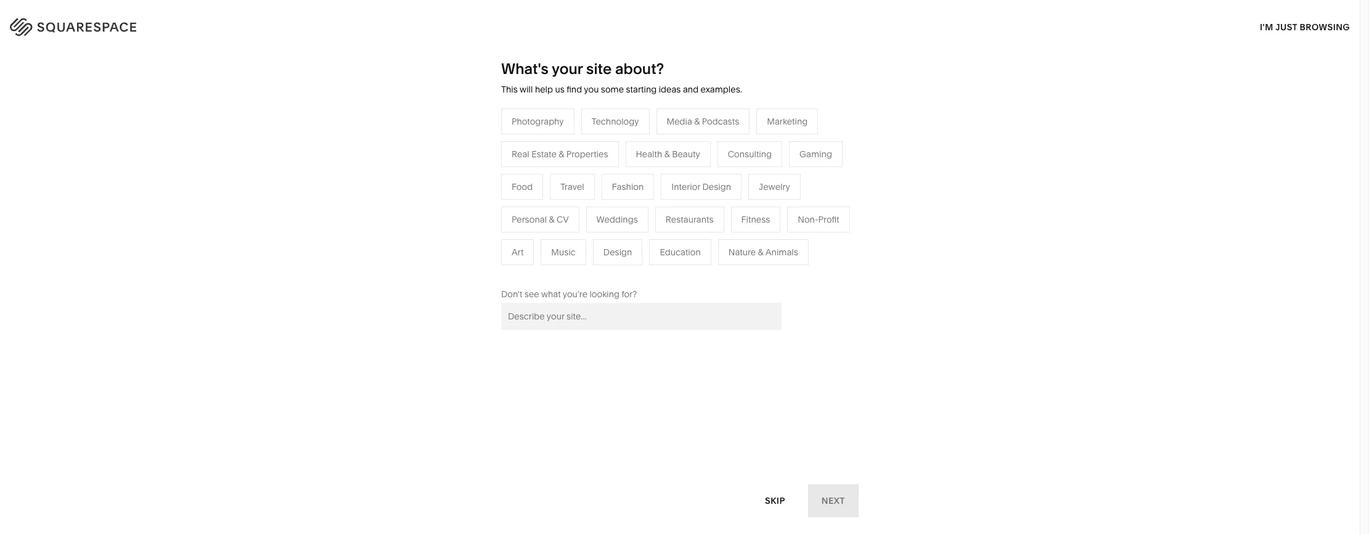Task type: vqa. For each thing, say whether or not it's contained in the screenshot.
ADD COLTON TO YOUR FAVORITES LIST icon
no



Task type: locate. For each thing, give the bounding box(es) containing it.
nature & animals inside nature & animals option
[[729, 247, 799, 258]]

media up events
[[542, 208, 568, 219]]

design inside option
[[703, 181, 732, 192]]

1 vertical spatial nature
[[729, 247, 756, 258]]

fitness down interior
[[672, 208, 701, 219]]

photography
[[512, 116, 564, 127]]

squarespace logo image
[[25, 15, 162, 35]]

squarespace logo link
[[25, 15, 289, 35]]

1 vertical spatial nature & animals
[[729, 247, 799, 258]]

jewelry
[[759, 181, 791, 192]]

1 vertical spatial media & podcasts
[[542, 208, 615, 219]]

weddings down events link
[[542, 245, 584, 256]]

1 vertical spatial podcasts
[[577, 208, 615, 219]]

starting
[[626, 84, 657, 95]]

0 vertical spatial nature & animals
[[672, 190, 742, 201]]

beauty
[[672, 149, 701, 160]]

music
[[552, 247, 576, 258]]

podcasts
[[702, 116, 740, 127], [577, 208, 615, 219]]

0 vertical spatial media & podcasts
[[667, 116, 740, 127]]

health
[[636, 149, 663, 160]]

fitness up nature & animals option
[[742, 214, 771, 225]]

&
[[695, 116, 700, 127], [559, 149, 565, 160], [665, 149, 670, 160], [699, 171, 705, 182], [702, 190, 707, 201], [570, 208, 575, 219], [549, 214, 555, 225], [461, 227, 467, 238], [758, 247, 764, 258], [589, 264, 595, 275]]

animals down decor
[[709, 190, 742, 201]]

real estate & properties
[[512, 149, 609, 160], [542, 264, 639, 275]]

properties inside radio
[[567, 149, 609, 160]]

media & podcasts
[[667, 116, 740, 127], [542, 208, 615, 219]]

1 vertical spatial restaurants
[[666, 214, 714, 225]]

real estate & properties down weddings link
[[542, 264, 639, 275]]

Food radio
[[501, 174, 544, 200]]

travel
[[542, 171, 566, 182], [561, 181, 585, 192]]

i'm just browsing
[[1261, 21, 1351, 32]]

nature & animals down fitness radio
[[729, 247, 799, 258]]

real estate & properties up travel link on the left top of the page
[[512, 149, 609, 160]]

log
[[1314, 19, 1333, 31]]

restaurants down travel link on the left top of the page
[[542, 190, 590, 201]]

1 vertical spatial non-
[[469, 227, 490, 238]]

weddings
[[597, 214, 638, 225], [542, 245, 584, 256]]

events
[[542, 227, 569, 238]]

1 vertical spatial real estate & properties
[[542, 264, 639, 275]]

properties
[[567, 149, 609, 160], [597, 264, 639, 275]]

fitness
[[672, 208, 701, 219], [742, 214, 771, 225]]

Non-Profit radio
[[788, 207, 850, 232]]

restaurants inside restaurants option
[[666, 214, 714, 225]]

restaurants link
[[542, 190, 602, 201]]

animals inside option
[[766, 247, 799, 258]]

media & podcasts down and
[[667, 116, 740, 127]]

in
[[1336, 19, 1345, 31]]

media
[[667, 116, 693, 127], [542, 208, 568, 219]]

real up food
[[512, 149, 530, 160]]

estate
[[532, 149, 557, 160], [562, 264, 587, 275]]

& left cv
[[549, 214, 555, 225]]

0 horizontal spatial design
[[604, 247, 633, 258]]

1 horizontal spatial media
[[667, 116, 693, 127]]

weddings up design radio
[[597, 214, 638, 225]]

properties up travel link on the left top of the page
[[567, 149, 609, 160]]

1 horizontal spatial animals
[[766, 247, 799, 258]]

properties up for?
[[597, 264, 639, 275]]

weddings link
[[542, 245, 596, 256]]

log             in
[[1314, 19, 1345, 31]]

1 horizontal spatial media & podcasts
[[667, 116, 740, 127]]

& right health
[[665, 149, 670, 160]]

& right community
[[461, 227, 467, 238]]

health & beauty
[[636, 149, 701, 160]]

travel up the 'media & podcasts' link
[[561, 181, 585, 192]]

what's
[[501, 60, 549, 78]]

find
[[567, 84, 582, 95]]

0 vertical spatial non-
[[798, 214, 819, 225]]

& down and
[[695, 116, 700, 127]]

0 vertical spatial weddings
[[597, 214, 638, 225]]

you're
[[563, 289, 588, 300]]

Education radio
[[650, 239, 712, 265]]

Art radio
[[501, 239, 534, 265]]

real down music
[[542, 264, 560, 275]]

0 horizontal spatial media & podcasts
[[542, 208, 615, 219]]

1 vertical spatial real
[[542, 264, 560, 275]]

1 horizontal spatial podcasts
[[702, 116, 740, 127]]

& down fitness radio
[[758, 247, 764, 258]]

looking
[[590, 289, 620, 300]]

education
[[660, 247, 701, 258]]

0 horizontal spatial nature
[[672, 190, 700, 201]]

podcasts down examples.
[[702, 116, 740, 127]]

community & non-profits
[[412, 227, 515, 238]]

examples.
[[701, 84, 743, 95]]

Photography radio
[[501, 108, 575, 134]]

media inside option
[[667, 116, 693, 127]]

0 horizontal spatial real
[[512, 149, 530, 160]]

help
[[535, 84, 553, 95]]

podcasts down restaurants link
[[577, 208, 615, 219]]

Personal & CV radio
[[501, 207, 580, 232]]

technology
[[592, 116, 639, 127]]

0 vertical spatial real
[[512, 149, 530, 160]]

marketing
[[768, 116, 808, 127]]

0 vertical spatial nature
[[672, 190, 700, 201]]

0 vertical spatial podcasts
[[702, 116, 740, 127]]

1 vertical spatial animals
[[766, 247, 799, 258]]

Marketing radio
[[757, 108, 819, 134]]

nature & animals link
[[672, 190, 754, 201]]

non-profit
[[798, 214, 840, 225]]

1 vertical spatial properties
[[597, 264, 639, 275]]

Weddings radio
[[586, 207, 649, 232]]

1 vertical spatial weddings
[[542, 245, 584, 256]]

Music radio
[[541, 239, 587, 265]]

0 vertical spatial media
[[667, 116, 693, 127]]

just
[[1276, 21, 1298, 32]]

1 horizontal spatial design
[[703, 181, 732, 192]]

0 vertical spatial estate
[[532, 149, 557, 160]]

0 horizontal spatial podcasts
[[577, 208, 615, 219]]

1 horizontal spatial non-
[[798, 214, 819, 225]]

Nature & Animals radio
[[718, 239, 809, 265]]

restaurants down interior
[[666, 214, 714, 225]]

nature
[[672, 190, 700, 201], [729, 247, 756, 258]]

skip
[[766, 495, 786, 506]]

degraw image
[[515, 422, 845, 534]]

1 horizontal spatial nature
[[729, 247, 756, 258]]

0 horizontal spatial estate
[[532, 149, 557, 160]]

nature & animals
[[672, 190, 742, 201], [729, 247, 799, 258]]

animals down fitness radio
[[766, 247, 799, 258]]

nature & animals down home & decor link at the top
[[672, 190, 742, 201]]

what's your site about? this will help us find you some starting ideas and examples.
[[501, 60, 743, 95]]

estate up travel link on the left top of the page
[[532, 149, 557, 160]]

1 horizontal spatial weddings
[[597, 214, 638, 225]]

1 vertical spatial estate
[[562, 264, 587, 275]]

personal & cv
[[512, 214, 569, 225]]

and
[[683, 84, 699, 95]]

estate down weddings link
[[562, 264, 587, 275]]

restaurants
[[542, 190, 590, 201], [666, 214, 714, 225]]

& up looking
[[589, 264, 595, 275]]

Health & Beauty radio
[[626, 141, 711, 167]]

food
[[512, 181, 533, 192]]

0 horizontal spatial weddings
[[542, 245, 584, 256]]

nature down home
[[672, 190, 700, 201]]

profits
[[490, 227, 515, 238]]

gaming
[[800, 149, 833, 160]]

1 horizontal spatial fitness
[[742, 214, 771, 225]]

0 vertical spatial animals
[[709, 190, 742, 201]]

media & podcasts down restaurants link
[[542, 208, 615, 219]]

Fitness radio
[[731, 207, 781, 232]]

1 horizontal spatial restaurants
[[666, 214, 714, 225]]

Technology radio
[[581, 108, 650, 134]]

design
[[703, 181, 732, 192], [604, 247, 633, 258]]

real
[[512, 149, 530, 160], [542, 264, 560, 275]]

0 vertical spatial properties
[[567, 149, 609, 160]]

travel link
[[542, 171, 578, 182]]

1 vertical spatial media
[[542, 208, 568, 219]]

media up beauty
[[667, 116, 693, 127]]

1 vertical spatial design
[[604, 247, 633, 258]]

us
[[555, 84, 565, 95]]

0 horizontal spatial restaurants
[[542, 190, 590, 201]]

nature down fitness radio
[[729, 247, 756, 258]]

will
[[520, 84, 533, 95]]

don't see what you're looking for?
[[501, 289, 637, 300]]

0 vertical spatial real estate & properties
[[512, 149, 609, 160]]

non-
[[798, 214, 819, 225], [469, 227, 490, 238]]

animals
[[709, 190, 742, 201], [766, 247, 799, 258]]

Jewelry radio
[[749, 174, 801, 200]]

next button
[[809, 484, 859, 518]]

0 vertical spatial design
[[703, 181, 732, 192]]

Fashion radio
[[602, 174, 655, 200]]



Task type: describe. For each thing, give the bounding box(es) containing it.
nature inside nature & animals option
[[729, 247, 756, 258]]

weddings inside radio
[[597, 214, 638, 225]]

art
[[512, 247, 524, 258]]

media & podcasts inside option
[[667, 116, 740, 127]]

for?
[[622, 289, 637, 300]]

travel inside radio
[[561, 181, 585, 192]]

Real Estate & Properties radio
[[501, 141, 619, 167]]

i'm just browsing link
[[1261, 10, 1351, 44]]

Consulting radio
[[718, 141, 783, 167]]

home
[[672, 171, 697, 182]]

podcasts inside option
[[702, 116, 740, 127]]

media & podcasts link
[[542, 208, 627, 219]]

& right home
[[699, 171, 705, 182]]

& up travel link on the left top of the page
[[559, 149, 565, 160]]

this
[[501, 84, 518, 95]]

interior design
[[672, 181, 732, 192]]

home & decor link
[[672, 171, 744, 182]]

Restaurants radio
[[656, 207, 725, 232]]

community
[[412, 227, 459, 238]]

Gaming radio
[[790, 141, 843, 167]]

1 horizontal spatial real
[[542, 264, 560, 275]]

0 horizontal spatial animals
[[709, 190, 742, 201]]

0 horizontal spatial media
[[542, 208, 568, 219]]

profit
[[819, 214, 840, 225]]

0 horizontal spatial non-
[[469, 227, 490, 238]]

i'm
[[1261, 21, 1274, 32]]

personal
[[512, 214, 547, 225]]

& down home & decor
[[702, 190, 707, 201]]

Travel radio
[[550, 174, 595, 200]]

community & non-profits link
[[412, 227, 527, 238]]

skip button
[[752, 484, 799, 518]]

site
[[587, 60, 612, 78]]

travel down real estate & properties radio
[[542, 171, 566, 182]]

1 horizontal spatial estate
[[562, 264, 587, 275]]

estate inside radio
[[532, 149, 557, 160]]

events link
[[542, 227, 581, 238]]

0 horizontal spatial fitness
[[672, 208, 701, 219]]

0 vertical spatial restaurants
[[542, 190, 590, 201]]

fitness link
[[672, 208, 713, 219]]

decor
[[707, 171, 732, 182]]

ideas
[[659, 84, 681, 95]]

see
[[525, 289, 540, 300]]

& right cv
[[570, 208, 575, 219]]

Interior Design radio
[[661, 174, 742, 200]]

degraw element
[[515, 422, 845, 534]]

real estate & properties inside radio
[[512, 149, 609, 160]]

fashion
[[612, 181, 644, 192]]

design inside radio
[[604, 247, 633, 258]]

consulting
[[728, 149, 772, 160]]

what
[[542, 289, 561, 300]]

about?
[[616, 60, 664, 78]]

don't
[[501, 289, 523, 300]]

non- inside option
[[798, 214, 819, 225]]

fitness inside radio
[[742, 214, 771, 225]]

you
[[584, 84, 599, 95]]

Media & Podcasts radio
[[657, 108, 750, 134]]

log             in link
[[1314, 19, 1345, 31]]

Design radio
[[593, 239, 643, 265]]

Don't see what you're looking for? field
[[501, 303, 782, 330]]

cv
[[557, 214, 569, 225]]

interior
[[672, 181, 701, 192]]

home & decor
[[672, 171, 732, 182]]

browsing
[[1301, 21, 1351, 32]]

next
[[822, 495, 846, 506]]

real inside real estate & properties radio
[[512, 149, 530, 160]]

some
[[601, 84, 624, 95]]

your
[[552, 60, 583, 78]]

real estate & properties link
[[542, 264, 651, 275]]



